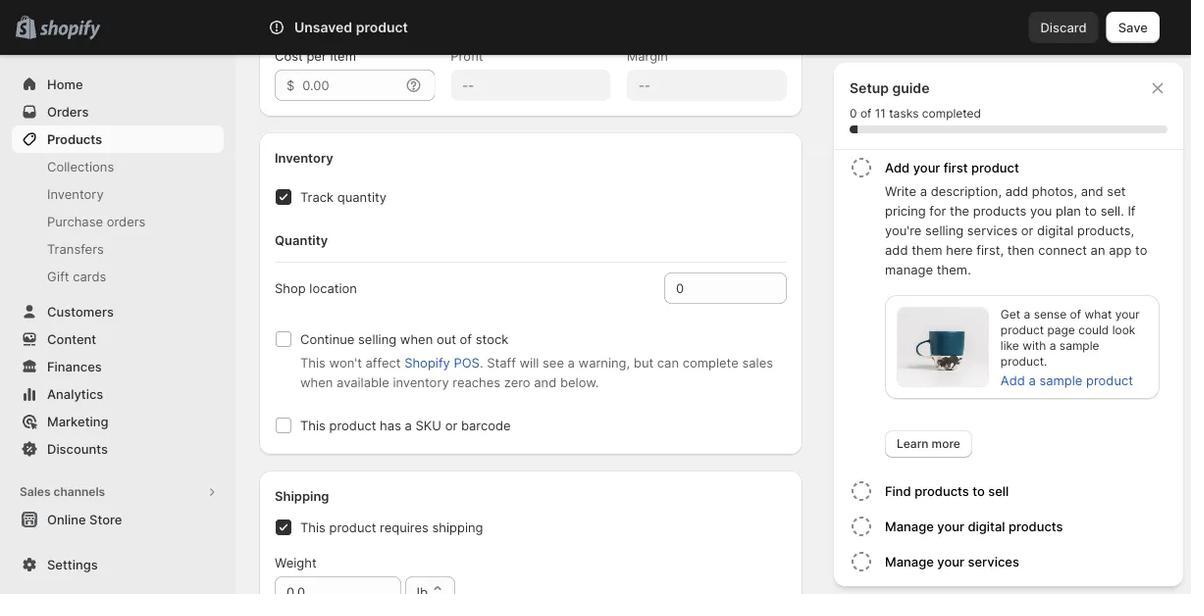 Task type: vqa. For each thing, say whether or not it's contained in the screenshot.
'Local order out for delivery' link
no



Task type: describe. For each thing, give the bounding box(es) containing it.
finances link
[[12, 353, 224, 381]]

sales
[[742, 355, 773, 370]]

1 vertical spatial add
[[885, 242, 908, 258]]

requires
[[380, 520, 429, 535]]

pos
[[454, 355, 480, 370]]

products
[[47, 132, 102, 147]]

tax
[[348, 9, 366, 24]]

services inside button
[[968, 554, 1020, 570]]

the
[[950, 203, 970, 218]]

description,
[[931, 184, 1002, 199]]

0
[[850, 106, 857, 121]]

2 vertical spatial products
[[1009, 519, 1063, 534]]

mark add your first product as done image
[[850, 156, 873, 180]]

mark find products to sell as done image
[[850, 480, 873, 503]]

find products to sell button
[[885, 474, 1176, 509]]

manage your digital products button
[[885, 509, 1176, 545]]

search
[[343, 20, 385, 35]]

store
[[89, 512, 122, 527]]

staff
[[487, 355, 516, 370]]

learn more
[[897, 437, 961, 451]]

a right get
[[1024, 308, 1031, 322]]

charge tax on this product
[[300, 9, 461, 24]]

setup guide
[[850, 80, 930, 97]]

online
[[47, 512, 86, 527]]

mark manage your digital products as done image
[[850, 515, 873, 539]]

of inside "get a sense of what your product page could look like with a sample product. add a sample product"
[[1070, 308, 1082, 322]]

manage for manage your digital products
[[885, 519, 934, 534]]

see
[[543, 355, 564, 370]]

0 vertical spatial when
[[400, 332, 433, 347]]

here
[[946, 242, 973, 258]]

online store
[[47, 512, 122, 527]]

online store button
[[0, 506, 236, 534]]

gift cards
[[47, 269, 106, 284]]

0 vertical spatial sample
[[1060, 339, 1100, 353]]

shopify pos link
[[404, 355, 480, 370]]

Margin text field
[[627, 70, 787, 101]]

look
[[1113, 323, 1136, 338]]

your for manage your services
[[938, 554, 965, 570]]

sell.
[[1101, 203, 1124, 218]]

app
[[1109, 242, 1132, 258]]

this product has a sku or barcode
[[300, 418, 511, 433]]

location
[[309, 281, 357, 296]]

learn
[[897, 437, 929, 451]]

but
[[634, 355, 654, 370]]

quantity
[[275, 233, 328, 248]]

warning,
[[579, 355, 630, 370]]

manage for manage your services
[[885, 554, 934, 570]]

digital inside manage your digital products button
[[968, 519, 1005, 534]]

1 horizontal spatial add
[[1006, 184, 1029, 199]]

discounts
[[47, 442, 108, 457]]

zero
[[504, 375, 531, 390]]

collections
[[47, 159, 114, 174]]

0 horizontal spatial or
[[445, 418, 458, 433]]

profit
[[451, 48, 483, 63]]

first
[[944, 160, 968, 175]]

won't
[[329, 355, 362, 370]]

for
[[930, 203, 946, 218]]

plan
[[1056, 203, 1081, 218]]

sense
[[1034, 308, 1067, 322]]

sales channels
[[20, 485, 105, 500]]

discard button
[[1029, 12, 1099, 43]]

content
[[47, 332, 96, 347]]

unsaved
[[294, 19, 352, 36]]

find
[[885, 484, 911, 499]]

inventory
[[393, 375, 449, 390]]

product.
[[1001, 355, 1047, 369]]

purchase orders link
[[12, 208, 224, 236]]

orders link
[[12, 98, 224, 126]]

selling inside write a description, add photos, and set pricing for the products you plan to sell. if you're selling services or digital products, add them here first, then connect an app to manage them.
[[925, 223, 964, 238]]

connect
[[1038, 242, 1087, 258]]

page
[[1048, 323, 1075, 338]]

continue selling when out of stock
[[300, 332, 509, 347]]

setup guide dialog
[[834, 63, 1184, 588]]

to inside button
[[973, 484, 985, 499]]

.
[[480, 355, 483, 370]]

out
[[437, 332, 456, 347]]

complete
[[683, 355, 739, 370]]

0 vertical spatial to
[[1085, 203, 1097, 218]]

customers
[[47, 304, 114, 319]]

a right has
[[405, 418, 412, 433]]

customers link
[[12, 298, 224, 326]]

learn more link
[[885, 431, 972, 458]]

your inside "get a sense of what your product page could look like with a sample product. add a sample product"
[[1116, 308, 1140, 322]]

completed
[[922, 106, 981, 121]]

$
[[287, 78, 295, 93]]

an
[[1091, 242, 1106, 258]]

0 of 11 tasks completed
[[850, 106, 981, 121]]

1 horizontal spatial of
[[861, 106, 872, 121]]

setup
[[850, 80, 889, 97]]

your for add your first product
[[913, 160, 941, 175]]

content link
[[12, 326, 224, 353]]

them
[[912, 242, 943, 258]]

a down the page
[[1050, 339, 1056, 353]]

mark manage your services as done image
[[850, 551, 873, 574]]

shipping
[[432, 520, 483, 535]]

cards
[[73, 269, 106, 284]]

home link
[[12, 71, 224, 98]]

your for manage your digital products
[[938, 519, 965, 534]]

sell
[[988, 484, 1009, 499]]

available
[[337, 375, 389, 390]]

can
[[657, 355, 679, 370]]

shop
[[275, 281, 306, 296]]

pricing
[[885, 203, 926, 218]]

products link
[[12, 126, 224, 153]]



Task type: locate. For each thing, give the bounding box(es) containing it.
your down the manage your digital products
[[938, 554, 965, 570]]

and left 'set' at the right of page
[[1081, 184, 1104, 199]]

1 horizontal spatial selling
[[925, 223, 964, 238]]

to left sell
[[973, 484, 985, 499]]

. staff will see a warning, but can complete sales when available inventory reaches zero and below.
[[300, 355, 773, 390]]

when
[[400, 332, 433, 347], [300, 375, 333, 390]]

0 horizontal spatial selling
[[358, 332, 397, 347]]

of up the page
[[1070, 308, 1082, 322]]

settings link
[[12, 552, 224, 579]]

this won't affect shopify pos
[[300, 355, 480, 370]]

product inside button
[[972, 160, 1019, 175]]

you're
[[885, 223, 922, 238]]

gift
[[47, 269, 69, 284]]

2 this from the top
[[300, 418, 326, 433]]

this down continue
[[300, 355, 326, 370]]

sample down could
[[1060, 339, 1100, 353]]

11
[[875, 106, 886, 121]]

0 horizontal spatial digital
[[968, 519, 1005, 534]]

inventory link
[[12, 181, 224, 208]]

None number field
[[664, 273, 758, 304]]

services inside write a description, add photos, and set pricing for the products you plan to sell. if you're selling services or digital products, add them here first, then connect an app to manage them.
[[967, 223, 1018, 238]]

2 horizontal spatial of
[[1070, 308, 1082, 322]]

selling up 'affect'
[[358, 332, 397, 347]]

or up then
[[1021, 223, 1034, 238]]

this up the shipping
[[300, 418, 326, 433]]

discard
[[1041, 20, 1087, 35]]

services
[[967, 223, 1018, 238], [968, 554, 1020, 570]]

this down the shipping
[[300, 520, 326, 535]]

add down add your first product button
[[1006, 184, 1029, 199]]

affect
[[366, 355, 401, 370]]

digital inside write a description, add photos, and set pricing for the products you plan to sell. if you're selling services or digital products, add them here first, then connect an app to manage them.
[[1037, 223, 1074, 238]]

selling down for
[[925, 223, 964, 238]]

1 vertical spatial when
[[300, 375, 333, 390]]

0 vertical spatial selling
[[925, 223, 964, 238]]

to left sell.
[[1085, 203, 1097, 218]]

0 vertical spatial services
[[967, 223, 1018, 238]]

a
[[920, 184, 927, 199], [1024, 308, 1031, 322], [1050, 339, 1056, 353], [568, 355, 575, 370], [1029, 373, 1036, 388], [405, 418, 412, 433]]

2 horizontal spatial to
[[1135, 242, 1148, 258]]

1 vertical spatial products
[[915, 484, 969, 499]]

item
[[330, 48, 356, 63]]

transfers link
[[12, 236, 224, 263]]

1 vertical spatial digital
[[968, 519, 1005, 534]]

when up the shopify
[[400, 332, 433, 347]]

products right find
[[915, 484, 969, 499]]

add up write
[[885, 160, 910, 175]]

will
[[520, 355, 539, 370]]

1 horizontal spatial to
[[1085, 203, 1097, 218]]

products down description,
[[973, 203, 1027, 218]]

add down you're
[[885, 242, 908, 258]]

1 vertical spatial this
[[300, 418, 326, 433]]

more
[[932, 437, 961, 451]]

2 manage from the top
[[885, 554, 934, 570]]

this for this won't affect shopify pos
[[300, 355, 326, 370]]

track quantity
[[300, 189, 387, 205]]

0 horizontal spatial add
[[885, 160, 910, 175]]

find products to sell
[[885, 484, 1009, 499]]

them.
[[937, 262, 971, 277]]

or right sku
[[445, 418, 458, 433]]

you
[[1030, 203, 1052, 218]]

track
[[300, 189, 334, 205]]

manage
[[885, 262, 933, 277]]

manage your digital products
[[885, 519, 1063, 534]]

add inside button
[[885, 160, 910, 175]]

1 vertical spatial inventory
[[47, 186, 104, 202]]

add your first product button
[[885, 150, 1176, 182]]

your left first at the top right of page
[[913, 160, 941, 175]]

0 vertical spatial inventory
[[275, 150, 333, 165]]

1 vertical spatial of
[[1070, 308, 1082, 322]]

when down won't
[[300, 375, 333, 390]]

your up manage your services
[[938, 519, 965, 534]]

to right the app
[[1135, 242, 1148, 258]]

of right out
[[460, 332, 472, 347]]

cost per item
[[275, 48, 356, 63]]

to
[[1085, 203, 1097, 218], [1135, 242, 1148, 258], [973, 484, 985, 499]]

1 horizontal spatial digital
[[1037, 223, 1074, 238]]

1 horizontal spatial when
[[400, 332, 433, 347]]

add down product.
[[1001, 373, 1025, 388]]

products inside write a description, add photos, and set pricing for the products you plan to sell. if you're selling services or digital products, add them here first, then connect an app to manage them.
[[973, 203, 1027, 218]]

0 vertical spatial manage
[[885, 519, 934, 534]]

on
[[370, 9, 385, 24]]

2 vertical spatial of
[[460, 332, 472, 347]]

0 horizontal spatial and
[[534, 375, 557, 390]]

0 horizontal spatial when
[[300, 375, 333, 390]]

or
[[1021, 223, 1034, 238], [445, 418, 458, 433]]

purchase
[[47, 214, 103, 229]]

discounts link
[[12, 436, 224, 463]]

products down find products to sell button
[[1009, 519, 1063, 534]]

1 vertical spatial and
[[534, 375, 557, 390]]

get
[[1001, 308, 1021, 322]]

inventory up track
[[275, 150, 333, 165]]

shipping
[[275, 489, 329, 504]]

and inside . staff will see a warning, but can complete sales when available inventory reaches zero and below.
[[534, 375, 557, 390]]

0 vertical spatial add
[[1006, 184, 1029, 199]]

margin
[[627, 48, 668, 63]]

with
[[1023, 339, 1046, 353]]

this for this product requires shipping
[[300, 520, 326, 535]]

marketing
[[47, 414, 108, 429]]

when inside . staff will see a warning, but can complete sales when available inventory reaches zero and below.
[[300, 375, 333, 390]]

home
[[47, 77, 83, 92]]

barcode
[[461, 418, 511, 433]]

1 vertical spatial to
[[1135, 242, 1148, 258]]

inventory up the purchase
[[47, 186, 104, 202]]

add a sample product button
[[989, 367, 1145, 395]]

1 vertical spatial manage
[[885, 554, 934, 570]]

digital down sell
[[968, 519, 1005, 534]]

0 vertical spatial digital
[[1037, 223, 1074, 238]]

shop location
[[275, 281, 357, 296]]

a inside write a description, add photos, and set pricing for the products you plan to sell. if you're selling services or digital products, add them here first, then connect an app to manage them.
[[920, 184, 927, 199]]

digital up connect in the right of the page
[[1037, 223, 1074, 238]]

manage your services button
[[885, 545, 1176, 580]]

manage inside manage your services button
[[885, 554, 934, 570]]

sales
[[20, 485, 51, 500]]

2 vertical spatial to
[[973, 484, 985, 499]]

save
[[1119, 20, 1148, 35]]

cost
[[275, 48, 303, 63]]

1 vertical spatial services
[[968, 554, 1020, 570]]

manage inside manage your digital products button
[[885, 519, 934, 534]]

could
[[1079, 323, 1109, 338]]

1 vertical spatial sample
[[1040, 373, 1083, 388]]

Weight text field
[[275, 577, 401, 595]]

online store link
[[12, 506, 224, 534]]

of right 0
[[861, 106, 872, 121]]

unsaved product
[[294, 19, 408, 36]]

your up look
[[1116, 308, 1140, 322]]

0 vertical spatial add
[[885, 160, 910, 175]]

or inside write a description, add photos, and set pricing for the products you plan to sell. if you're selling services or digital products, add them here first, then connect an app to manage them.
[[1021, 223, 1034, 238]]

this for this product has a sku or barcode
[[300, 418, 326, 433]]

0 horizontal spatial to
[[973, 484, 985, 499]]

1 this from the top
[[300, 355, 326, 370]]

1 horizontal spatial inventory
[[275, 150, 333, 165]]

and inside write a description, add photos, and set pricing for the products you plan to sell. if you're selling services or digital products, add them here first, then connect an app to manage them.
[[1081, 184, 1104, 199]]

a down product.
[[1029, 373, 1036, 388]]

0 horizontal spatial of
[[460, 332, 472, 347]]

1 vertical spatial add
[[1001, 373, 1025, 388]]

Cost per item text field
[[303, 70, 400, 101]]

2 vertical spatial this
[[300, 520, 326, 535]]

tasks
[[889, 106, 919, 121]]

3 this from the top
[[300, 520, 326, 535]]

manage down find
[[885, 519, 934, 534]]

sample down product.
[[1040, 373, 1083, 388]]

0 vertical spatial products
[[973, 203, 1027, 218]]

1 horizontal spatial and
[[1081, 184, 1104, 199]]

write a description, add photos, and set pricing for the products you plan to sell. if you're selling services or digital products, add them here first, then connect an app to manage them.
[[885, 184, 1148, 277]]

selling
[[925, 223, 964, 238], [358, 332, 397, 347]]

add your first product
[[885, 160, 1019, 175]]

a right write
[[920, 184, 927, 199]]

what
[[1085, 308, 1112, 322]]

0 vertical spatial of
[[861, 106, 872, 121]]

0 horizontal spatial inventory
[[47, 186, 104, 202]]

analytics link
[[12, 381, 224, 408]]

1 vertical spatial selling
[[358, 332, 397, 347]]

and down see at bottom left
[[534, 375, 557, 390]]

add inside "get a sense of what your product page could look like with a sample product. add a sample product"
[[1001, 373, 1025, 388]]

inventory
[[275, 150, 333, 165], [47, 186, 104, 202]]

1 manage from the top
[[885, 519, 934, 534]]

per
[[307, 48, 327, 63]]

sales channels button
[[12, 479, 224, 506]]

products
[[973, 203, 1027, 218], [915, 484, 969, 499], [1009, 519, 1063, 534]]

quantity
[[337, 189, 387, 205]]

guide
[[892, 80, 930, 97]]

0 vertical spatial this
[[300, 355, 326, 370]]

set
[[1107, 184, 1126, 199]]

product
[[414, 9, 461, 24], [356, 19, 408, 36], [972, 160, 1019, 175], [1001, 323, 1044, 338], [1086, 373, 1133, 388], [329, 418, 376, 433], [329, 520, 376, 535]]

below.
[[560, 375, 599, 390]]

services up first,
[[967, 223, 1018, 238]]

a inside . staff will see a warning, but can complete sales when available inventory reaches zero and below.
[[568, 355, 575, 370]]

manage
[[885, 519, 934, 534], [885, 554, 934, 570]]

a right see at bottom left
[[568, 355, 575, 370]]

0 vertical spatial or
[[1021, 223, 1034, 238]]

1 horizontal spatial add
[[1001, 373, 1025, 388]]

0 horizontal spatial add
[[885, 242, 908, 258]]

0 vertical spatial and
[[1081, 184, 1104, 199]]

and
[[1081, 184, 1104, 199], [534, 375, 557, 390]]

get a sense of what your product page could look like with a sample product. add a sample product
[[1001, 308, 1140, 388]]

1 vertical spatial or
[[445, 418, 458, 433]]

manage right mark manage your services as done 'image'
[[885, 554, 934, 570]]

this product requires shipping
[[300, 520, 483, 535]]

add your first product element
[[846, 182, 1176, 458]]

sku
[[416, 418, 442, 433]]

gift cards link
[[12, 263, 224, 290]]

add
[[1006, 184, 1029, 199], [885, 242, 908, 258]]

services down the manage your digital products
[[968, 554, 1020, 570]]

Profit text field
[[451, 70, 611, 101]]

channels
[[53, 485, 105, 500]]

1 horizontal spatial or
[[1021, 223, 1034, 238]]

shopify image
[[39, 20, 100, 40]]



